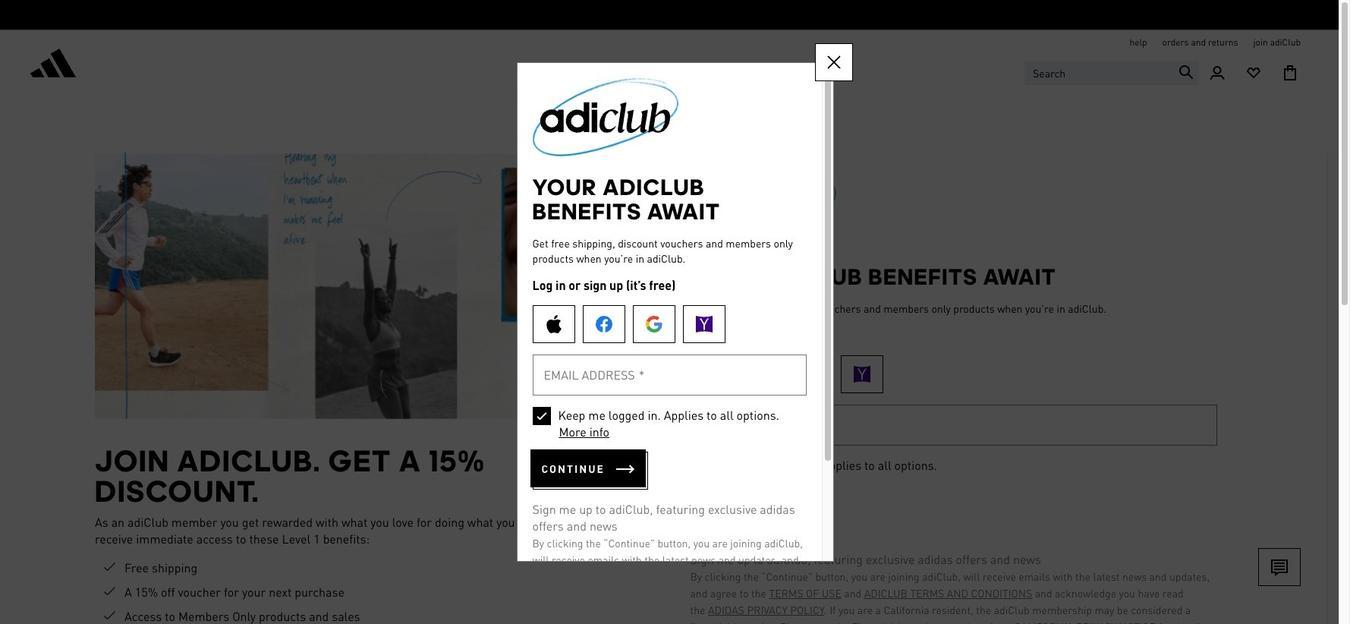 Task type: vqa. For each thing, say whether or not it's contained in the screenshot.
Dialog
yes



Task type: locate. For each thing, give the bounding box(es) containing it.
dialog
[[517, 43, 853, 624]]

top image image
[[517, 63, 694, 156], [675, 153, 852, 246]]

top image image for the bottommost the email address email field
[[675, 153, 852, 246]]

0 vertical spatial email address email field
[[533, 355, 807, 396]]

adiclub account portal teaser image
[[95, 153, 653, 419]]

top image image for topmost the email address email field
[[517, 63, 694, 156]]

main navigation element
[[322, 55, 1017, 91]]

EMAIL ADDRESS email field
[[533, 355, 807, 396], [691, 405, 1218, 446]]

1 vertical spatial email address email field
[[691, 405, 1218, 446]]



